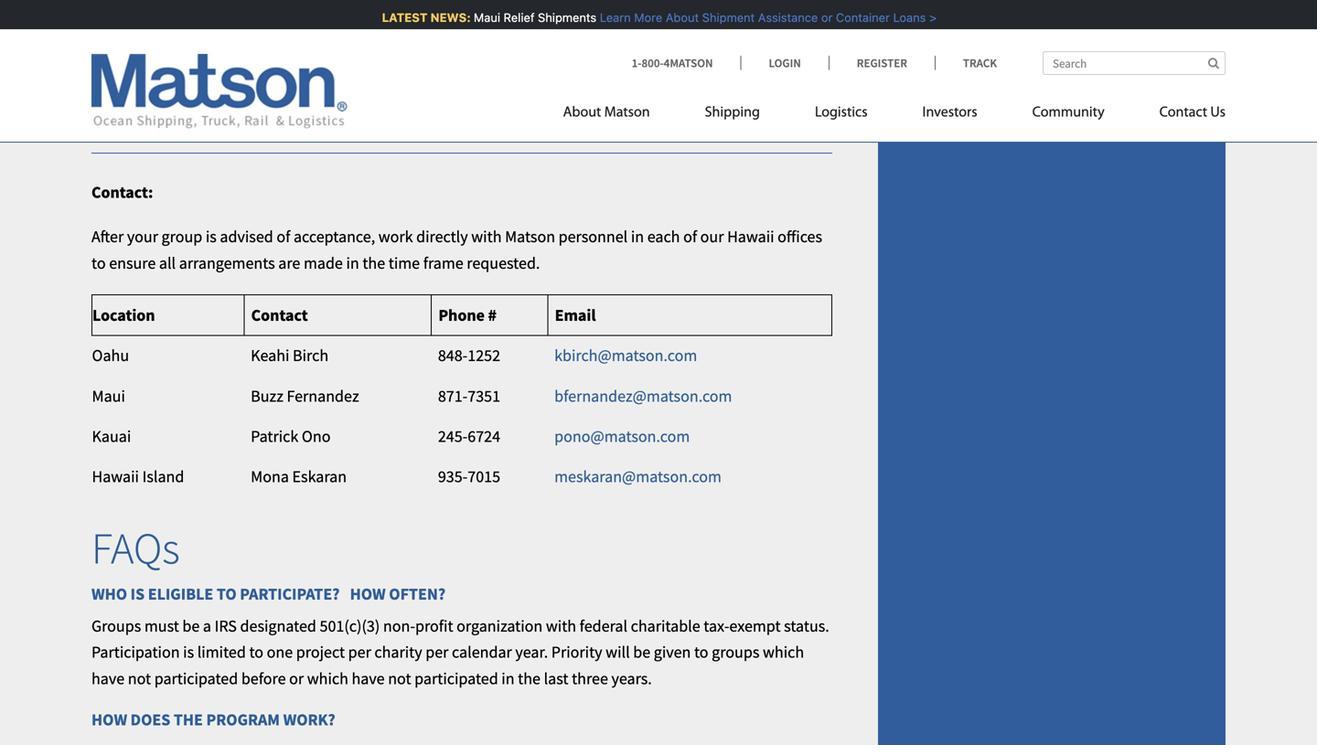 Task type: locate. For each thing, give the bounding box(es) containing it.
to down after
[[91, 253, 106, 273]]

birch
[[293, 345, 328, 366]]

mona eskaran
[[251, 467, 347, 487]]

have
[[91, 669, 125, 689], [352, 669, 385, 689]]

1 oahu from the top
[[91, 84, 129, 105]]

following
[[134, 111, 198, 131]]

0 vertical spatial is
[[206, 226, 217, 247]]

about matson link
[[563, 96, 677, 134]]

organization
[[457, 616, 543, 636]]

1 vertical spatial maui
[[92, 386, 125, 406]]

login
[[769, 55, 801, 70]]

1 horizontal spatial or
[[819, 11, 831, 24]]

made
[[304, 253, 343, 273]]

1 vertical spatial with
[[546, 616, 576, 636]]

1 vertical spatial hawaii
[[92, 467, 139, 487]]

800-
[[642, 55, 664, 70]]

location
[[92, 305, 155, 326]]

ono
[[302, 426, 331, 447]]

non-
[[383, 616, 415, 636]]

0 vertical spatial hawaii
[[727, 226, 774, 247]]

7351
[[468, 386, 500, 406]]

935-
[[438, 467, 468, 487]]

0 horizontal spatial are
[[221, 84, 243, 105]]

contact left us
[[1159, 106, 1207, 120]]

0 horizontal spatial is
[[183, 642, 194, 663]]

application for 'aina
[[219, 58, 298, 79]]

501(c)(3)
[[320, 616, 380, 636]]

community
[[1032, 106, 1105, 120]]

None search field
[[1043, 51, 1226, 75]]

are
[[221, 84, 243, 105], [278, 253, 300, 273]]

patrick ono
[[251, 426, 331, 447]]

0 horizontal spatial not
[[128, 669, 151, 689]]

personnel
[[559, 226, 628, 247]]

with up priority
[[546, 616, 576, 636]]

relief
[[502, 11, 533, 24]]

about inside top menu navigation
[[563, 106, 601, 120]]

7015
[[468, 467, 500, 487]]

1 vertical spatial oahu
[[92, 345, 129, 366]]

ensure
[[109, 253, 156, 273]]

about down open
[[563, 106, 601, 120]]

1 horizontal spatial not
[[388, 669, 411, 689]]

0 horizontal spatial have
[[91, 669, 125, 689]]

a inside groups must be a irs designated 501(c)(3) non-profit organization with federal charitable tax-exempt status. participation is limited to one project per charity per calendar year. priority will be given to groups which have not participated before or which have not participated in the last three years.
[[203, 616, 211, 636]]

1 horizontal spatial a
[[385, 84, 393, 105]]

application up form
[[243, 32, 322, 52]]

directly
[[416, 226, 468, 247]]

or
[[819, 11, 831, 24], [289, 669, 304, 689]]

a inside are accepted four times a year, during one-month open application periods for cleanups in the following quarter.
[[385, 84, 393, 105]]

be right must
[[182, 616, 200, 636]]

patrick
[[251, 426, 298, 447]]

1 horizontal spatial have
[[352, 669, 385, 689]]

0 horizontal spatial of
[[277, 226, 290, 247]]

before
[[241, 669, 286, 689]]

which down project
[[307, 669, 348, 689]]

1 vertical spatial about
[[563, 106, 601, 120]]

0 vertical spatial with
[[471, 226, 502, 247]]

with up requested.
[[471, 226, 502, 247]]

oahu down oahu
[[91, 84, 129, 105]]

priority
[[551, 642, 602, 663]]

contact inside "link"
[[1159, 106, 1207, 120]]

0 horizontal spatial participated
[[154, 669, 238, 689]]

1 per from the left
[[348, 642, 371, 663]]

container
[[834, 11, 888, 24]]

0 horizontal spatial be
[[182, 616, 200, 636]]

bfernandez@matson.com link
[[554, 386, 732, 406]]

1 vertical spatial application
[[219, 58, 298, 79]]

hawaii island
[[92, 467, 184, 487]]

keahi
[[251, 345, 289, 366]]

0 horizontal spatial your
[[164, 32, 195, 52]]

matson up requested.
[[505, 226, 555, 247]]

of right advised
[[277, 226, 290, 247]]

not
[[128, 669, 151, 689], [388, 669, 411, 689]]

tax-
[[704, 616, 729, 636]]

in down calendar
[[501, 669, 515, 689]]

application up accepted
[[219, 58, 298, 79]]

application inside oahu ka ipu 'aina application form – oahu applications
[[219, 58, 298, 79]]

keahi birch
[[251, 345, 328, 366]]

0 vertical spatial which
[[763, 642, 804, 663]]

1 horizontal spatial of
[[683, 226, 697, 247]]

oahu down location
[[92, 345, 129, 366]]

0 vertical spatial contact
[[1159, 106, 1207, 120]]

0 vertical spatial matson
[[604, 106, 650, 120]]

per down 501(c)(3)
[[348, 642, 371, 663]]

0 horizontal spatial the
[[108, 111, 130, 131]]

0 vertical spatial application
[[243, 32, 322, 52]]

0 horizontal spatial matson
[[505, 226, 555, 247]]

are up quarter. in the left top of the page
[[221, 84, 243, 105]]

contact
[[1159, 106, 1207, 120], [251, 305, 308, 326]]

not down participation
[[128, 669, 151, 689]]

have down 'charity'
[[352, 669, 385, 689]]

the down year.
[[518, 669, 541, 689]]

the inside are accepted four times a year, during one-month open application periods for cleanups in the following quarter.
[[108, 111, 130, 131]]

to
[[349, 32, 363, 52], [91, 253, 106, 273], [249, 642, 263, 663], [694, 642, 708, 663]]

1 horizontal spatial matson
[[604, 106, 650, 120]]

mona
[[251, 467, 289, 487]]

have down participation
[[91, 669, 125, 689]]

1 vertical spatial are
[[278, 253, 300, 273]]

0 vertical spatial be
[[182, 616, 200, 636]]

2 vertical spatial the
[[518, 669, 541, 689]]

1 horizontal spatial which
[[763, 642, 804, 663]]

1 vertical spatial or
[[289, 669, 304, 689]]

1 horizontal spatial your
[[505, 32, 536, 52]]

are inside are accepted four times a year, during one-month open application periods for cleanups in the following quarter.
[[221, 84, 243, 105]]

matson inside top menu navigation
[[604, 106, 650, 120]]

the inside groups must be a irs designated 501(c)(3) non-profit organization with federal charitable tax-exempt status. participation is limited to one project per charity per calendar year. priority will be given to groups which have not participated before or which have not participated in the last three years.
[[518, 669, 541, 689]]

1 have from the left
[[91, 669, 125, 689]]

1 horizontal spatial contact
[[1159, 106, 1207, 120]]

application
[[243, 32, 322, 52], [219, 58, 298, 79]]

1 horizontal spatial is
[[206, 226, 217, 247]]

about
[[664, 11, 697, 24], [563, 106, 601, 120]]

designated
[[240, 616, 316, 636]]

0 horizontal spatial which
[[307, 669, 348, 689]]

the inside after your group is advised of acceptance, work directly with matson personnel in each of our hawaii offices to ensure all arrangements are made in the time frame requested.
[[362, 253, 385, 273]]

who
[[91, 584, 127, 604]]

1 horizontal spatial hawaii
[[727, 226, 774, 247]]

the left the following
[[108, 111, 130, 131]]

are left 'made'
[[278, 253, 300, 273]]

1 vertical spatial contact
[[251, 305, 308, 326]]

contact for contact us
[[1159, 106, 1207, 120]]

after
[[91, 226, 124, 247]]

contact for contact
[[251, 305, 308, 326]]

or left the container
[[819, 11, 831, 24]]

or down one
[[289, 669, 304, 689]]

participated down calendar
[[414, 669, 498, 689]]

matson down application
[[604, 106, 650, 120]]

year.
[[515, 642, 548, 663]]

participated down limited
[[154, 669, 238, 689]]

to
[[217, 584, 237, 604]]

learn more about shipment assistance or container loans > link
[[598, 11, 935, 24]]

about right more
[[664, 11, 697, 24]]

is right the group
[[206, 226, 217, 247]]

the left time
[[362, 253, 385, 273]]

0 horizontal spatial about
[[563, 106, 601, 120]]

1 horizontal spatial the
[[362, 253, 385, 273]]

0 horizontal spatial with
[[471, 226, 502, 247]]

2 horizontal spatial the
[[518, 669, 541, 689]]

is inside groups must be a irs designated 501(c)(3) non-profit organization with federal charitable tax-exempt status. participation is limited to one project per charity per calendar year. priority will be given to groups which have not participated before or which have not participated in the last three years.
[[183, 642, 194, 663]]

0 horizontal spatial or
[[289, 669, 304, 689]]

phone #
[[438, 305, 497, 326]]

email
[[555, 305, 596, 326]]

1 vertical spatial is
[[183, 642, 194, 663]]

0 horizontal spatial contact
[[251, 305, 308, 326]]

1 horizontal spatial are
[[278, 253, 300, 273]]

program
[[206, 710, 280, 731]]

of
[[277, 226, 290, 247], [683, 226, 697, 247]]

cleanups
[[759, 84, 821, 105]]

Search search field
[[1043, 51, 1226, 75]]

blue matson logo with ocean, shipping, truck, rail and logistics written beneath it. image
[[91, 54, 348, 129]]

2 oahu from the top
[[92, 345, 129, 366]]

0 horizontal spatial a
[[203, 616, 211, 636]]

in down oahu
[[91, 111, 105, 131]]

0 vertical spatial about
[[664, 11, 697, 24]]

not down 'charity'
[[388, 669, 411, 689]]

applications
[[132, 84, 217, 105]]

to
[[91, 32, 108, 52]]

logistics
[[815, 106, 868, 120]]

your
[[164, 32, 195, 52], [505, 32, 536, 52]]

is inside after your group is advised of acceptance, work directly with matson personnel in each of our hawaii offices to ensure all arrangements are made in the time frame requested.
[[206, 226, 217, 247]]

a left 'irs'
[[203, 616, 211, 636]]

1 horizontal spatial with
[[546, 616, 576, 636]]

participation
[[91, 642, 180, 663]]

1 vertical spatial the
[[362, 253, 385, 273]]

status.
[[784, 616, 829, 636]]

often?
[[389, 584, 446, 604]]

groups
[[91, 616, 141, 636]]

1 vertical spatial matson
[[505, 226, 555, 247]]

your down relief
[[505, 32, 536, 52]]

0 horizontal spatial per
[[348, 642, 371, 663]]

application for saved
[[243, 32, 322, 52]]

a left the year,
[[385, 84, 393, 105]]

in
[[91, 111, 105, 131], [631, 226, 644, 247], [346, 253, 359, 273], [501, 669, 515, 689]]

a
[[385, 84, 393, 105], [203, 616, 211, 636]]

with
[[471, 226, 502, 247], [546, 616, 576, 636]]

1 horizontal spatial participated
[[414, 669, 498, 689]]

groups must be a irs designated 501(c)(3) non-profit organization with federal charitable tax-exempt status. participation is limited to one project per charity per calendar year. priority will be given to groups which have not participated before or which have not participated in the last three years.
[[91, 616, 829, 689]]

maui up submit
[[472, 11, 498, 24]]

application
[[600, 84, 678, 105]]

your up ipu
[[164, 32, 195, 52]]

1252
[[468, 345, 500, 366]]

per down profit
[[426, 642, 449, 663]]

hawaii right our
[[727, 226, 774, 247]]

ka
[[136, 58, 154, 79]]

be right the will
[[633, 642, 650, 663]]

oahu inside oahu ka ipu 'aina application form – oahu applications
[[91, 84, 129, 105]]

0 vertical spatial are
[[221, 84, 243, 105]]

of left our
[[683, 226, 697, 247]]

1 vertical spatial be
[[633, 642, 650, 663]]

federal
[[580, 616, 628, 636]]

0 vertical spatial a
[[385, 84, 393, 105]]

given
[[654, 642, 691, 663]]

all
[[159, 253, 176, 273]]

will
[[606, 642, 630, 663]]

0 vertical spatial oahu
[[91, 84, 129, 105]]

faqs who is eligible to participate?   how often?
[[91, 521, 446, 604]]

finalize
[[366, 32, 419, 52]]

quarter.
[[201, 111, 256, 131]]

faqs
[[91, 521, 180, 576]]

1 horizontal spatial per
[[426, 642, 449, 663]]

and
[[422, 32, 449, 52]]

0 vertical spatial the
[[108, 111, 130, 131]]

0 vertical spatial or
[[819, 11, 831, 24]]

which down "status." at the right bottom of the page
[[763, 642, 804, 663]]

contact up keahi
[[251, 305, 308, 326]]

is left limited
[[183, 642, 194, 663]]

1 horizontal spatial maui
[[472, 11, 498, 24]]

last
[[544, 669, 568, 689]]

eligible
[[148, 584, 213, 604]]

with inside groups must be a irs designated 501(c)(3) non-profit organization with federal charitable tax-exempt status. participation is limited to one project per charity per calendar year. priority will be given to groups which have not participated before or which have not participated in the last three years.
[[546, 616, 576, 636]]

hawaii down kauai
[[92, 467, 139, 487]]

or
[[325, 32, 345, 52]]

in right 'made'
[[346, 253, 359, 273]]

1 vertical spatial a
[[203, 616, 211, 636]]

during
[[432, 84, 477, 105]]

exempt
[[729, 616, 781, 636]]

to left one
[[249, 642, 263, 663]]

maui up kauai
[[92, 386, 125, 406]]



Task type: describe. For each thing, give the bounding box(es) containing it.
for
[[736, 84, 756, 105]]

login link
[[740, 55, 828, 70]]

pono@matson.com link
[[554, 426, 690, 447]]

meskaran@matson.com
[[554, 467, 722, 487]]

1-
[[632, 55, 642, 70]]

6724
[[468, 426, 500, 447]]

search image
[[1208, 57, 1219, 69]]

is
[[130, 584, 145, 604]]

shipments
[[536, 11, 595, 24]]

more
[[632, 11, 660, 24]]

irs
[[215, 616, 237, 636]]

arrangements
[[179, 253, 275, 273]]

limited
[[197, 642, 246, 663]]

matson inside after your group is advised of acceptance, work directly with matson personnel in each of our hawaii offices to ensure all arrangements are made in the time frame requested.
[[505, 226, 555, 247]]

does
[[130, 710, 170, 731]]

latest news: maui relief shipments learn more about shipment assistance or container loans >
[[380, 11, 935, 24]]

'aina
[[183, 58, 216, 79]]

assistance
[[756, 11, 816, 24]]

1 participated from the left
[[154, 669, 238, 689]]

ipu
[[157, 58, 179, 79]]

1 your from the left
[[164, 32, 195, 52]]

2 your from the left
[[505, 32, 536, 52]]

1 horizontal spatial be
[[633, 642, 650, 663]]

1 vertical spatial which
[[307, 669, 348, 689]]

buzz fernandez
[[251, 386, 359, 406]]

us
[[1210, 106, 1226, 120]]

groups
[[712, 642, 760, 663]]

phone
[[438, 305, 485, 326]]

requested.
[[467, 253, 540, 273]]

2 not from the left
[[388, 669, 411, 689]]

investors
[[922, 106, 977, 120]]

group
[[161, 226, 202, 247]]

in left each on the top of page
[[631, 226, 644, 247]]

track link
[[935, 55, 997, 70]]

how
[[91, 710, 127, 731]]

register
[[857, 55, 907, 70]]

must
[[144, 616, 179, 636]]

are accepted four times a year, during one-month open application periods for cleanups in the following quarter.
[[91, 84, 821, 131]]

to right given
[[694, 642, 708, 663]]

245-6724
[[438, 426, 500, 447]]

1 of from the left
[[277, 226, 290, 247]]

offices
[[778, 226, 822, 247]]

advised
[[220, 226, 273, 247]]

871-
[[438, 386, 468, 406]]

open
[[561, 84, 597, 105]]

to inside after your group is advised of acceptance, work directly with matson personnel in each of our hawaii offices to ensure all arrangements are made in the time frame requested.
[[91, 253, 106, 273]]

to review your saved application or to finalize and submit your application,
[[91, 32, 622, 52]]

learn
[[598, 11, 629, 24]]

one-
[[481, 84, 512, 105]]

to right or
[[349, 32, 363, 52]]

about matson
[[563, 106, 650, 120]]

1-800-4matson link
[[632, 55, 740, 70]]

2 have from the left
[[352, 669, 385, 689]]

contact us
[[1159, 106, 1226, 120]]

after your group is advised of acceptance, work directly with matson personnel in each of our hawaii offices to ensure all arrangements are made in the time frame requested.
[[91, 226, 822, 273]]

register link
[[828, 55, 935, 70]]

charitable
[[631, 616, 700, 636]]

fernandez
[[287, 386, 359, 406]]

loans
[[891, 11, 924, 24]]

#
[[488, 305, 497, 326]]

profit
[[415, 616, 453, 636]]

with inside after your group is advised of acceptance, work directly with matson personnel in each of our hawaii offices to ensure all arrangements are made in the time frame requested.
[[471, 226, 502, 247]]

in inside groups must be a irs designated 501(c)(3) non-profit organization with federal charitable tax-exempt status. participation is limited to one project per charity per calendar year. priority will be given to groups which have not participated before or which have not participated in the last three years.
[[501, 669, 515, 689]]

1 not from the left
[[128, 669, 151, 689]]

0 horizontal spatial maui
[[92, 386, 125, 406]]

track
[[963, 55, 997, 70]]

in inside are accepted four times a year, during one-month open application periods for cleanups in the following quarter.
[[91, 111, 105, 131]]

0 vertical spatial maui
[[472, 11, 498, 24]]

935-7015
[[438, 467, 500, 487]]

2 of from the left
[[683, 226, 697, 247]]

871-7351
[[438, 386, 500, 406]]

shipping link
[[677, 96, 787, 134]]

contact us link
[[1132, 96, 1226, 134]]

1 horizontal spatial about
[[664, 11, 697, 24]]

charity
[[374, 642, 422, 663]]

calendar
[[452, 642, 512, 663]]

are inside after your group is advised of acceptance, work directly with matson personnel in each of our hawaii offices to ensure all arrangements are made in the time frame requested.
[[278, 253, 300, 273]]

form
[[301, 58, 337, 79]]

hawaii inside after your group is advised of acceptance, work directly with matson personnel in each of our hawaii offices to ensure all arrangements are made in the time frame requested.
[[727, 226, 774, 247]]

0 horizontal spatial hawaii
[[92, 467, 139, 487]]

investors link
[[895, 96, 1005, 134]]

community link
[[1005, 96, 1132, 134]]

meskaran@matson.com link
[[554, 467, 722, 487]]

top menu navigation
[[563, 96, 1226, 134]]

bfernandez@matson.com
[[554, 386, 732, 406]]

kauai
[[92, 426, 131, 447]]

848-1252
[[438, 345, 500, 366]]

2 participated from the left
[[414, 669, 498, 689]]

848-
[[438, 345, 468, 366]]

oahu ka ipu 'aina application form – oahu applications
[[91, 58, 352, 105]]

shipping
[[705, 106, 760, 120]]

contact:
[[91, 182, 153, 202]]

2 per from the left
[[426, 642, 449, 663]]

>
[[927, 11, 935, 24]]

logistics link
[[787, 96, 895, 134]]

or inside groups must be a irs designated 501(c)(3) non-profit organization with federal charitable tax-exempt status. participation is limited to one project per charity per calendar year. priority will be given to groups which have not participated before or which have not participated in the last three years.
[[289, 669, 304, 689]]

saved
[[198, 32, 240, 52]]

your
[[127, 226, 158, 247]]

acceptance,
[[294, 226, 375, 247]]

each
[[647, 226, 680, 247]]



Task type: vqa. For each thing, say whether or not it's contained in the screenshot.


